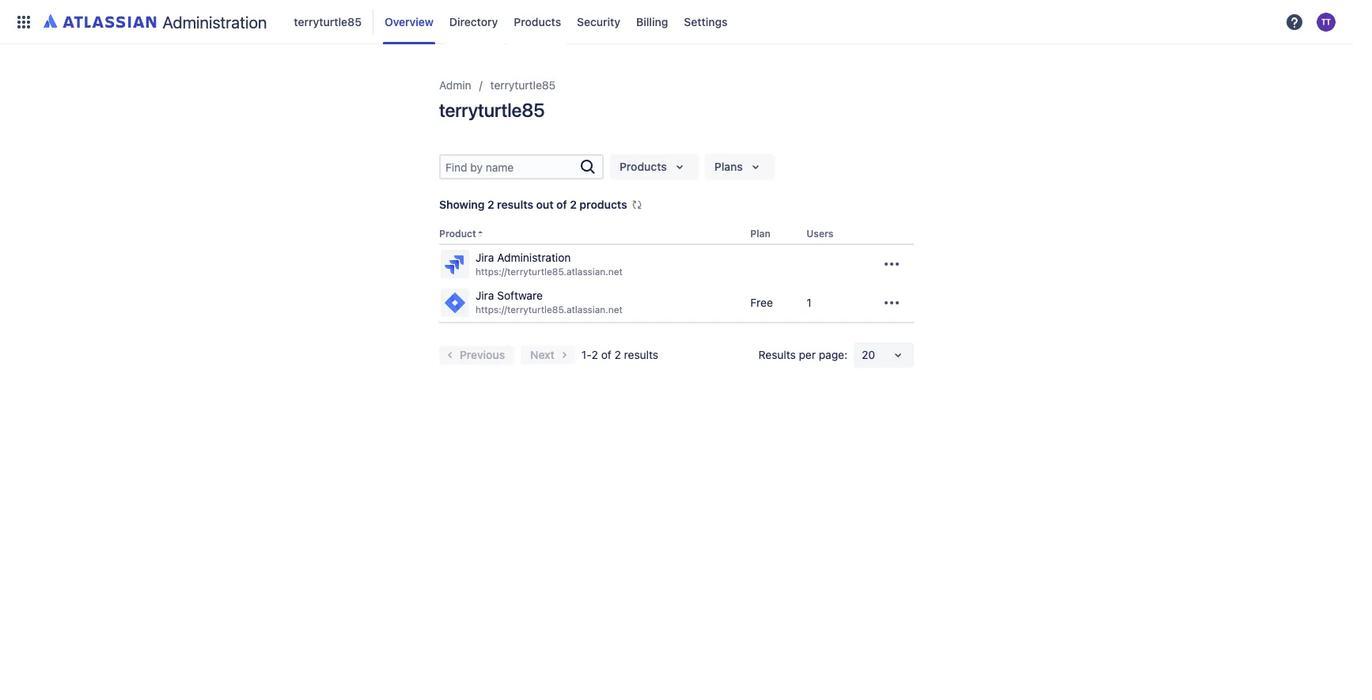 Task type: describe. For each thing, give the bounding box(es) containing it.
free
[[751, 296, 773, 309]]

administration link
[[38, 9, 273, 34]]

plan
[[751, 228, 771, 240]]

out
[[536, 198, 554, 211]]

settings link
[[680, 9, 733, 34]]

products button
[[610, 154, 699, 180]]

Search text field
[[441, 156, 579, 178]]

jira software https://terryturtle85.atlassian.net
[[476, 289, 623, 316]]

plans
[[715, 160, 743, 173]]

administration inside jira administration https://terryturtle85.atlassian.net
[[497, 251, 571, 265]]

1
[[807, 296, 812, 309]]

plans button
[[705, 154, 775, 180]]

overview link
[[380, 9, 438, 34]]

directory link
[[445, 9, 503, 34]]

terryturtle85 for terryturtle85 link to the right
[[491, 78, 556, 92]]

showing
[[439, 198, 485, 211]]

account image
[[1317, 12, 1336, 31]]

https://terryturtle85.atlassian.net for jira software
[[476, 304, 623, 316]]

1 vertical spatial results
[[624, 348, 659, 362]]

refresh image
[[631, 199, 643, 211]]

showing 2 results out of 2 products
[[439, 198, 628, 211]]

product
[[439, 228, 476, 240]]

products
[[580, 198, 628, 211]]

2 right out
[[570, 198, 577, 211]]

page:
[[819, 348, 848, 362]]

administration banner
[[0, 0, 1354, 44]]

per
[[799, 348, 816, 362]]

0 horizontal spatial terryturtle85 link
[[289, 9, 367, 34]]

2 right next icon
[[592, 348, 599, 362]]

results per page:
[[759, 348, 848, 362]]

security link
[[573, 9, 626, 34]]

20
[[862, 348, 876, 362]]

directory
[[450, 15, 498, 28]]

1-
[[582, 348, 592, 362]]

1 vertical spatial of
[[601, 348, 612, 362]]

https://terryturtle85.atlassian.net for jira administration
[[476, 266, 623, 278]]

open image
[[889, 346, 908, 365]]

appswitcher icon image
[[14, 12, 33, 31]]

search image
[[579, 158, 598, 177]]



Task type: vqa. For each thing, say whether or not it's contained in the screenshot.
out
yes



Task type: locate. For each thing, give the bounding box(es) containing it.
products inside popup button
[[620, 160, 667, 173]]

products for products link
[[514, 15, 561, 28]]

billing link
[[632, 9, 673, 34]]

jira
[[476, 251, 494, 265], [476, 289, 494, 303]]

of right 1-
[[601, 348, 612, 362]]

admin
[[439, 78, 472, 92]]

terryturtle85 link
[[289, 9, 367, 34], [491, 76, 556, 95]]

previous image
[[441, 346, 460, 365]]

results right 1-
[[624, 348, 659, 362]]

products link
[[509, 9, 566, 34]]

of
[[557, 198, 567, 211], [601, 348, 612, 362]]

results
[[759, 348, 796, 362]]

https://terryturtle85.atlassian.net up jira software https://terryturtle85.atlassian.net
[[476, 266, 623, 278]]

products left security
[[514, 15, 561, 28]]

help icon image
[[1286, 12, 1305, 31]]

1 vertical spatial terryturtle85 link
[[491, 76, 556, 95]]

administration
[[163, 12, 267, 31], [497, 251, 571, 265]]

https://terryturtle85.atlassian.net down the "software"
[[476, 304, 623, 316]]

jira inside jira software https://terryturtle85.atlassian.net
[[476, 289, 494, 303]]

admin link
[[439, 76, 472, 95]]

1 horizontal spatial terryturtle85 link
[[491, 76, 556, 95]]

0 vertical spatial jira
[[476, 251, 494, 265]]

1 horizontal spatial products
[[620, 160, 667, 173]]

1 https://terryturtle85.atlassian.net from the top
[[476, 266, 623, 278]]

software
[[497, 289, 543, 303]]

jira inside jira administration https://terryturtle85.atlassian.net
[[476, 251, 494, 265]]

of right out
[[557, 198, 567, 211]]

products up refresh icon
[[620, 160, 667, 173]]

0 horizontal spatial of
[[557, 198, 567, 211]]

jira administration image
[[443, 252, 468, 277]]

https://terryturtle85.atlassian.net
[[476, 266, 623, 278], [476, 304, 623, 316]]

2 right showing
[[488, 198, 495, 211]]

users
[[807, 228, 834, 240]]

jira left the "software"
[[476, 289, 494, 303]]

administration inside global navigation element
[[163, 12, 267, 31]]

0 vertical spatial https://terryturtle85.atlassian.net
[[476, 266, 623, 278]]

1 vertical spatial administration
[[497, 251, 571, 265]]

terryturtle85 inside global navigation element
[[294, 15, 362, 28]]

1 vertical spatial jira
[[476, 289, 494, 303]]

1 horizontal spatial of
[[601, 348, 612, 362]]

1 vertical spatial products
[[620, 160, 667, 173]]

jira for jira software
[[476, 289, 494, 303]]

results left out
[[497, 198, 534, 211]]

0 horizontal spatial results
[[497, 198, 534, 211]]

jira right jira administration image
[[476, 251, 494, 265]]

jira administration https://terryturtle85.atlassian.net
[[476, 251, 623, 278]]

security
[[577, 15, 621, 28]]

2 right 1-
[[615, 348, 621, 362]]

0 horizontal spatial products
[[514, 15, 561, 28]]

overview
[[385, 15, 434, 28]]

2 jira from the top
[[476, 289, 494, 303]]

0 vertical spatial products
[[514, 15, 561, 28]]

0 vertical spatial terryturtle85 link
[[289, 9, 367, 34]]

0 vertical spatial of
[[557, 198, 567, 211]]

results
[[497, 198, 534, 211], [624, 348, 659, 362]]

2
[[488, 198, 495, 211], [570, 198, 577, 211], [592, 348, 599, 362], [615, 348, 621, 362]]

0 vertical spatial results
[[497, 198, 534, 211]]

products for the products popup button
[[620, 160, 667, 173]]

global navigation element
[[10, 0, 1281, 44]]

1-2 of 2 results
[[582, 348, 659, 362]]

0 horizontal spatial administration
[[163, 12, 267, 31]]

jira administration image
[[443, 252, 468, 277]]

1 horizontal spatial administration
[[497, 251, 571, 265]]

products
[[514, 15, 561, 28], [620, 160, 667, 173]]

jira for jira administration
[[476, 251, 494, 265]]

1 jira from the top
[[476, 251, 494, 265]]

atlassian image
[[44, 11, 156, 30], [44, 11, 156, 30]]

2 vertical spatial terryturtle85
[[439, 99, 545, 121]]

0 vertical spatial terryturtle85
[[294, 15, 362, 28]]

settings
[[684, 15, 728, 28]]

jira software image
[[443, 290, 468, 316], [443, 290, 468, 316]]

products inside global navigation element
[[514, 15, 561, 28]]

2 https://terryturtle85.atlassian.net from the top
[[476, 304, 623, 316]]

billing
[[637, 15, 669, 28]]

1 vertical spatial https://terryturtle85.atlassian.net
[[476, 304, 623, 316]]

1 horizontal spatial results
[[624, 348, 659, 362]]

next image
[[555, 346, 574, 365]]

1 vertical spatial terryturtle85
[[491, 78, 556, 92]]

0 vertical spatial administration
[[163, 12, 267, 31]]

terryturtle85 for left terryturtle85 link
[[294, 15, 362, 28]]

terryturtle85
[[294, 15, 362, 28], [491, 78, 556, 92], [439, 99, 545, 121]]



